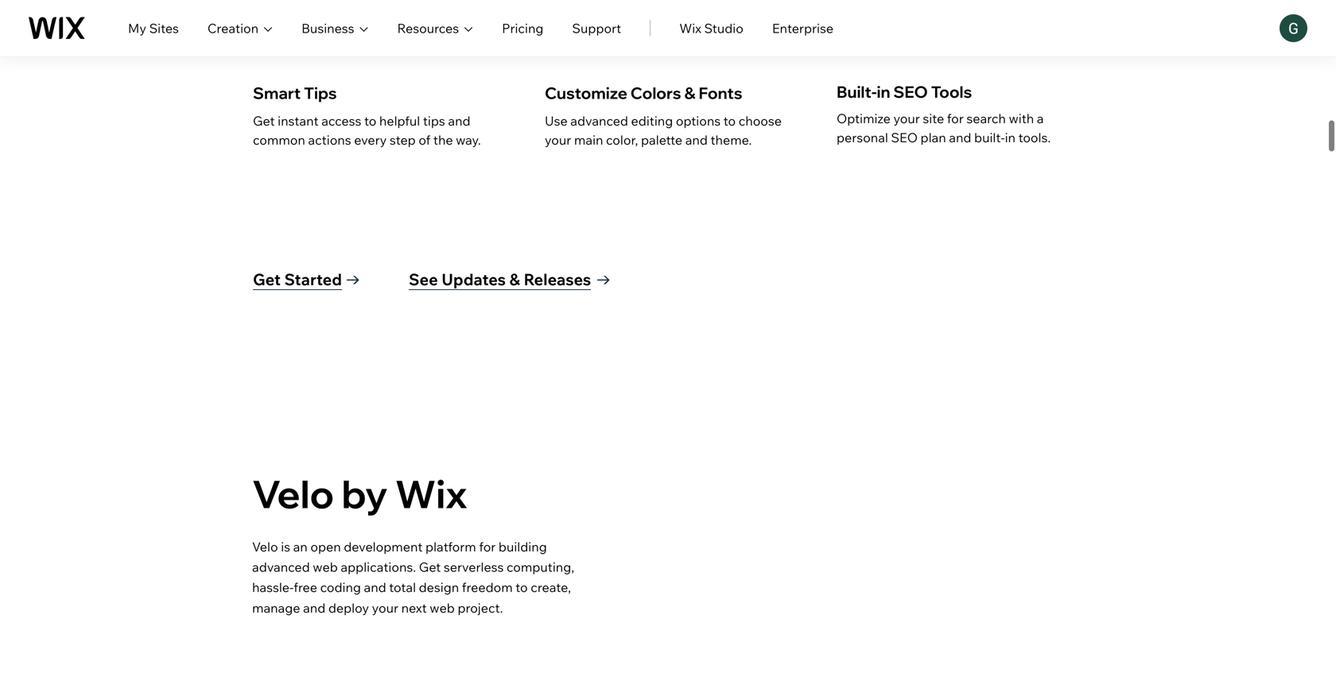 Task type: vqa. For each thing, say whether or not it's contained in the screenshot.
your in the Velo is an open development platform for building advanced web applications. Get serverless computing, hassle-free coding and total design freedom to create, manage and deploy your next web project.
yes



Task type: describe. For each thing, give the bounding box(es) containing it.
0 vertical spatial seo
[[894, 82, 928, 102]]

built-
[[975, 130, 1005, 146]]

resources button
[[397, 19, 474, 38]]

color,
[[606, 132, 638, 148]]

manage
[[252, 601, 300, 616]]

coding
[[320, 580, 361, 596]]

freedom
[[462, 580, 513, 596]]

support link
[[572, 19, 622, 38]]

to inside "velo is an open development platform for building advanced web applications. get serverless computing, hassle-free coding and total design freedom to create, manage and deploy your next web project."
[[516, 580, 528, 596]]

velo for velo is an open development platform for building advanced web applications. get serverless computing, hassle-free coding and total design freedom to create, manage and deploy your next web project.
[[252, 539, 278, 555]]

computing,
[[507, 560, 575, 576]]

my
[[128, 20, 146, 36]]

hassle-
[[252, 580, 294, 596]]

optimize your site for search with a personal seo plan and built-in tools.
[[837, 111, 1051, 146]]

advanced inside "velo is an open development platform for building advanced web applications. get serverless computing, hassle-free coding and total design freedom to create, manage and deploy your next web project."
[[252, 560, 310, 576]]

tools.
[[1019, 130, 1051, 146]]

velo by wix
[[252, 470, 468, 518]]

pricing link
[[502, 19, 544, 38]]

helpful
[[379, 113, 420, 129]]

building
[[499, 539, 547, 555]]

editing
[[631, 113, 673, 129]]

total
[[389, 580, 416, 596]]

palette
[[641, 132, 683, 148]]

main
[[574, 132, 603, 148]]

platform
[[426, 539, 476, 555]]

customize
[[545, 83, 628, 103]]

business button
[[302, 19, 369, 38]]

design
[[419, 580, 459, 596]]

customize colors & fonts
[[545, 83, 743, 103]]

choose
[[739, 113, 782, 129]]

business
[[302, 20, 354, 36]]

of
[[419, 132, 431, 148]]

sites
[[149, 20, 179, 36]]

for inside "velo is an open development platform for building advanced web applications. get serverless computing, hassle-free coding and total design freedom to create, manage and deploy your next web project."
[[479, 539, 496, 555]]

my sites
[[128, 20, 179, 36]]

support
[[572, 20, 622, 36]]

creation button
[[208, 19, 273, 38]]

see updates & releases
[[409, 270, 591, 290]]

get for get instant access to helpful tips and common actions every step of the way.
[[253, 113, 275, 129]]

way.
[[456, 132, 481, 148]]

to inside get instant access to helpful tips and common actions every step of the way.
[[364, 113, 377, 129]]

get for get started
[[253, 270, 281, 290]]

releases
[[524, 270, 591, 290]]

theme.
[[711, 132, 752, 148]]

optimize
[[837, 111, 891, 127]]

1 horizontal spatial wix
[[680, 20, 702, 36]]

see
[[409, 270, 438, 290]]

velo is an open development platform for building advanced web applications. get serverless computing, hassle-free coding and total design freedom to create, manage and deploy your next web project.
[[252, 539, 575, 616]]

common
[[253, 132, 305, 148]]

list containing built-in seo tools
[[252, 0, 1080, 200]]

serverless
[[444, 560, 504, 576]]

is
[[281, 539, 290, 555]]

next
[[401, 601, 427, 616]]

free
[[294, 580, 317, 596]]

see updates & releases link
[[409, 269, 610, 291]]

get started link
[[253, 269, 360, 291]]

my sites link
[[128, 19, 179, 38]]

use
[[545, 113, 568, 129]]

pricing
[[502, 20, 544, 36]]

get started
[[253, 270, 342, 290]]

by
[[342, 470, 388, 518]]

updates
[[442, 270, 506, 290]]

actions
[[308, 132, 351, 148]]

get inside "velo is an open development platform for building advanced web applications. get serverless computing, hassle-free coding and total design freedom to create, manage and deploy your next web project."
[[419, 560, 441, 576]]

access
[[322, 113, 362, 129]]

creation
[[208, 20, 259, 36]]

every
[[354, 132, 387, 148]]

colors
[[631, 83, 682, 103]]

your inside use advanced editing options to choose your main color, palette and theme.
[[545, 132, 572, 148]]



Task type: locate. For each thing, give the bounding box(es) containing it.
get left started
[[253, 270, 281, 290]]

studio
[[705, 20, 744, 36]]

to up the every
[[364, 113, 377, 129]]

1 horizontal spatial for
[[947, 111, 964, 127]]

built-
[[837, 82, 877, 102]]

velo for velo by wix
[[252, 470, 334, 518]]

and right the plan
[[949, 130, 972, 146]]

get instant access to helpful tips and common actions every step of the way.
[[253, 113, 481, 148]]

and inside get instant access to helpful tips and common actions every step of the way.
[[448, 113, 471, 129]]

to inside use advanced editing options to choose your main color, palette and theme.
[[724, 113, 736, 129]]

seo
[[894, 82, 928, 102], [891, 130, 918, 146]]

1 vertical spatial &
[[510, 270, 520, 290]]

started
[[284, 270, 342, 290]]

applications.
[[341, 560, 416, 576]]

advanced
[[571, 113, 629, 129], [252, 560, 310, 576]]

and down applications.
[[364, 580, 386, 596]]

the
[[434, 132, 453, 148]]

0 vertical spatial web
[[313, 560, 338, 576]]

0 horizontal spatial for
[[479, 539, 496, 555]]

velo inside "velo is an open development platform for building advanced web applications. get serverless computing, hassle-free coding and total design freedom to create, manage and deploy your next web project."
[[252, 539, 278, 555]]

2 velo from the top
[[252, 539, 278, 555]]

0 horizontal spatial your
[[372, 601, 399, 616]]

0 vertical spatial advanced
[[571, 113, 629, 129]]

2 vertical spatial your
[[372, 601, 399, 616]]

options
[[676, 113, 721, 129]]

your inside optimize your site for search with a personal seo plan and built-in tools.
[[894, 111, 920, 127]]

use advanced editing options to choose your main color, palette and theme.
[[545, 113, 782, 148]]

seo inside optimize your site for search with a personal seo plan and built-in tools.
[[891, 130, 918, 146]]

for right site
[[947, 111, 964, 127]]

with
[[1009, 111, 1034, 127]]

in down with
[[1005, 130, 1016, 146]]

advanced inside use advanced editing options to choose your main color, palette and theme.
[[571, 113, 629, 129]]

velo up an
[[252, 470, 334, 518]]

a
[[1037, 111, 1044, 127]]

your inside "velo is an open development platform for building advanced web applications. get serverless computing, hassle-free coding and total design freedom to create, manage and deploy your next web project."
[[372, 601, 399, 616]]

wix studio link
[[680, 19, 744, 38]]

& for updates
[[510, 270, 520, 290]]

in up optimize
[[877, 82, 891, 102]]

search
[[967, 111, 1006, 127]]

smart
[[253, 83, 301, 103]]

0 horizontal spatial wix
[[395, 470, 468, 518]]

resources
[[397, 20, 459, 36]]

& right updates at the left
[[510, 270, 520, 290]]

1 vertical spatial seo
[[891, 130, 918, 146]]

and down options
[[686, 132, 708, 148]]

enterprise link
[[772, 19, 834, 38]]

development
[[344, 539, 423, 555]]

1 vertical spatial web
[[430, 601, 455, 616]]

0 vertical spatial wix
[[680, 20, 702, 36]]

for up serverless
[[479, 539, 496, 555]]

0 vertical spatial &
[[685, 83, 696, 103]]

0 horizontal spatial to
[[364, 113, 377, 129]]

built-in seo tools
[[837, 82, 973, 102]]

create,
[[531, 580, 571, 596]]

your down 'total'
[[372, 601, 399, 616]]

web
[[313, 560, 338, 576], [430, 601, 455, 616]]

& for colors
[[685, 83, 696, 103]]

get inside get instant access to helpful tips and common actions every step of the way.
[[253, 113, 275, 129]]

step
[[390, 132, 416, 148]]

and
[[448, 113, 471, 129], [949, 130, 972, 146], [686, 132, 708, 148], [364, 580, 386, 596], [303, 601, 326, 616]]

&
[[685, 83, 696, 103], [510, 270, 520, 290]]

in
[[877, 82, 891, 102], [1005, 130, 1016, 146]]

an
[[293, 539, 308, 555]]

wix up 'platform'
[[395, 470, 468, 518]]

0 horizontal spatial web
[[313, 560, 338, 576]]

get
[[253, 113, 275, 129], [253, 270, 281, 290], [419, 560, 441, 576]]

instant
[[278, 113, 319, 129]]

your
[[894, 111, 920, 127], [545, 132, 572, 148], [372, 601, 399, 616]]

site
[[923, 111, 945, 127]]

0 vertical spatial velo
[[252, 470, 334, 518]]

smart tips
[[253, 83, 337, 103]]

0 vertical spatial in
[[877, 82, 891, 102]]

2 horizontal spatial to
[[724, 113, 736, 129]]

1 horizontal spatial your
[[545, 132, 572, 148]]

and down free
[[303, 601, 326, 616]]

to down computing,
[[516, 580, 528, 596]]

web down 'design'
[[430, 601, 455, 616]]

1 vertical spatial in
[[1005, 130, 1016, 146]]

seo up site
[[894, 82, 928, 102]]

web down 'open'
[[313, 560, 338, 576]]

0 vertical spatial your
[[894, 111, 920, 127]]

& inside 'see updates & releases' link
[[510, 270, 520, 290]]

2 vertical spatial get
[[419, 560, 441, 576]]

profile image image
[[1280, 14, 1308, 42]]

seo left the plan
[[891, 130, 918, 146]]

1 horizontal spatial to
[[516, 580, 528, 596]]

1 vertical spatial wix
[[395, 470, 468, 518]]

enterprise
[[772, 20, 834, 36]]

1 horizontal spatial advanced
[[571, 113, 629, 129]]

your down built-in seo tools
[[894, 111, 920, 127]]

and up way.
[[448, 113, 471, 129]]

1 vertical spatial for
[[479, 539, 496, 555]]

0 horizontal spatial &
[[510, 270, 520, 290]]

plan
[[921, 130, 947, 146]]

personal
[[837, 130, 889, 146]]

for inside optimize your site for search with a personal seo plan and built-in tools.
[[947, 111, 964, 127]]

1 vertical spatial your
[[545, 132, 572, 148]]

project.
[[458, 601, 503, 616]]

to
[[364, 113, 377, 129], [724, 113, 736, 129], [516, 580, 528, 596]]

velo left is
[[252, 539, 278, 555]]

advanced up main
[[571, 113, 629, 129]]

deploy
[[328, 601, 369, 616]]

wix studio
[[680, 20, 744, 36]]

1 velo from the top
[[252, 470, 334, 518]]

advanced down is
[[252, 560, 310, 576]]

to up theme. at top right
[[724, 113, 736, 129]]

your down use
[[545, 132, 572, 148]]

list
[[252, 0, 1080, 200]]

velo
[[252, 470, 334, 518], [252, 539, 278, 555]]

tips
[[423, 113, 445, 129]]

1 horizontal spatial in
[[1005, 130, 1016, 146]]

0 horizontal spatial advanced
[[252, 560, 310, 576]]

fonts
[[699, 83, 743, 103]]

2 horizontal spatial your
[[894, 111, 920, 127]]

1 horizontal spatial web
[[430, 601, 455, 616]]

wix left studio
[[680, 20, 702, 36]]

1 vertical spatial velo
[[252, 539, 278, 555]]

and inside optimize your site for search with a personal seo plan and built-in tools.
[[949, 130, 972, 146]]

& up options
[[685, 83, 696, 103]]

get up the common in the left of the page
[[253, 113, 275, 129]]

tips
[[304, 83, 337, 103]]

1 vertical spatial get
[[253, 270, 281, 290]]

in inside optimize your site for search with a personal seo plan and built-in tools.
[[1005, 130, 1016, 146]]

1 horizontal spatial &
[[685, 83, 696, 103]]

and inside use advanced editing options to choose your main color, palette and theme.
[[686, 132, 708, 148]]

& inside list
[[685, 83, 696, 103]]

for
[[947, 111, 964, 127], [479, 539, 496, 555]]

0 vertical spatial for
[[947, 111, 964, 127]]

open
[[311, 539, 341, 555]]

wix
[[680, 20, 702, 36], [395, 470, 468, 518]]

0 horizontal spatial in
[[877, 82, 891, 102]]

tools
[[931, 82, 973, 102]]

get up 'design'
[[419, 560, 441, 576]]

0 vertical spatial get
[[253, 113, 275, 129]]

1 vertical spatial advanced
[[252, 560, 310, 576]]



